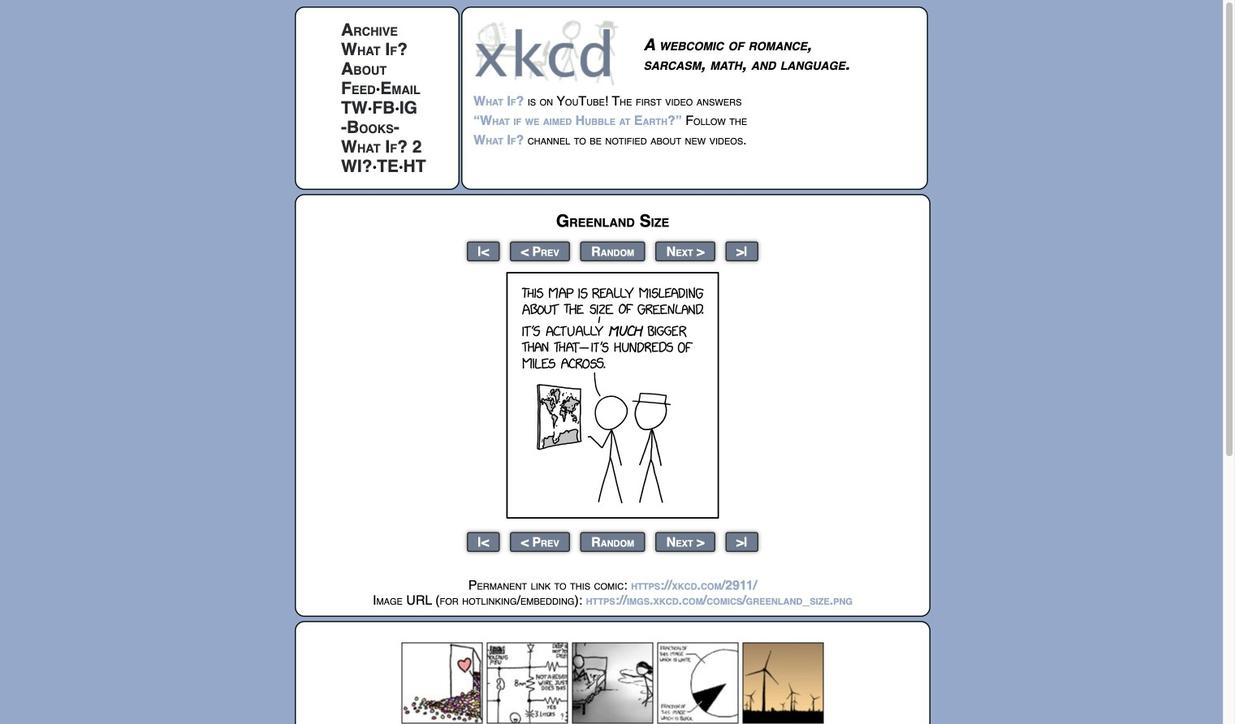 Task type: describe. For each thing, give the bounding box(es) containing it.
greenland size image
[[507, 272, 719, 519]]

selected comics image
[[402, 643, 824, 724]]



Task type: vqa. For each thing, say whether or not it's contained in the screenshot.
The Goodhart'S Law Image
no



Task type: locate. For each thing, give the bounding box(es) containing it.
xkcd.com logo image
[[474, 19, 624, 86]]



